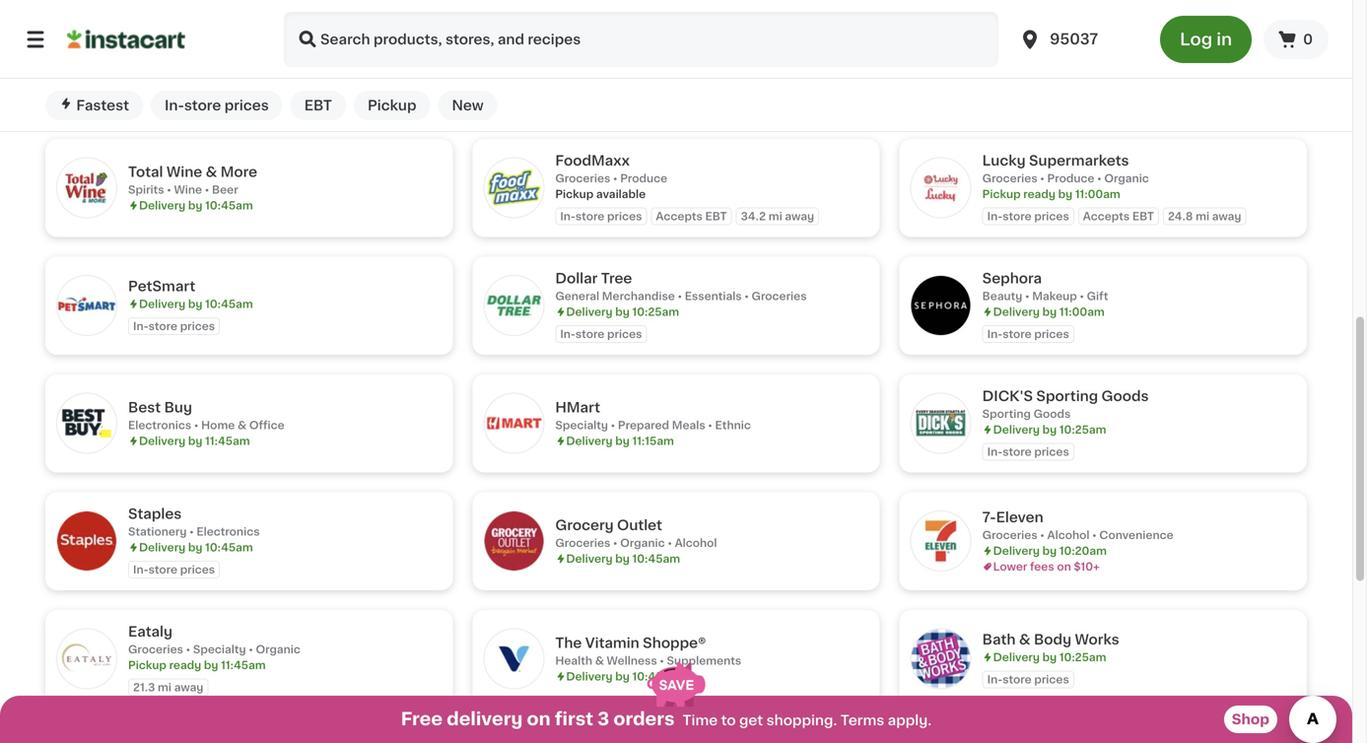 Task type: describe. For each thing, give the bounding box(es) containing it.
7 eleven image
[[911, 512, 971, 571]]

health
[[555, 656, 592, 666]]

ethnic
[[715, 420, 751, 431]]

instacart logo image
[[67, 28, 185, 51]]

pickup button
[[354, 91, 430, 120]]

time
[[683, 714, 718, 727]]

foodmaxx
[[555, 154, 630, 167]]

95037 button
[[1006, 12, 1148, 67]]

accepts ebt for foodmaxx
[[656, 211, 727, 222]]

groceries inside grocery outlet groceries • organic • alcohol
[[555, 538, 610, 549]]

in-store prices down stationery
[[133, 564, 215, 575]]

away for lucky supermarkets
[[1212, 211, 1241, 222]]

0 horizontal spatial 10:20am
[[205, 47, 253, 58]]

10:20am for 7-eleven
[[1059, 546, 1107, 556]]

0 button
[[1264, 20, 1329, 59]]

60
[[644, 71, 659, 82]]

rite aid® pharmacy personal care • drugstore • groceries
[[555, 4, 765, 34]]

buy
[[164, 401, 192, 415]]

delivery down the health
[[566, 671, 613, 682]]

new button
[[438, 91, 497, 120]]

1 vertical spatial wine
[[174, 184, 202, 195]]

bath & body works image
[[911, 629, 971, 689]]

$10+ for lower fees on $10+ pickup ready in 60 min
[[647, 55, 673, 66]]

in-store prices button
[[151, 91, 283, 120]]

stationery
[[128, 526, 187, 537]]

sephora
[[982, 271, 1042, 285]]

specialty inside hmart specialty • prepared meals • ethnic
[[555, 420, 608, 431]]

prices down petsmart
[[180, 321, 215, 332]]

mi for lucky supermarkets
[[1196, 211, 1209, 222]]

delivery down petsmart
[[139, 299, 186, 309]]

11:00am inside lucky supermarkets groceries • produce • organic pickup ready by 11:00am
[[1075, 189, 1120, 199]]

& right bath
[[1019, 633, 1031, 646]]

by inside "lowe's lawn & garden • hardware • home decor delivery by 10:30am"
[[1042, 67, 1057, 77]]

prices down staples stationery • electronics
[[180, 564, 215, 575]]

merchandise
[[602, 291, 675, 301]]

0 horizontal spatial away
[[174, 682, 203, 693]]

ebt for lucky supermarkets
[[1132, 211, 1154, 222]]

delivery down personal care • drugstore • groceries
[[139, 47, 186, 58]]

& inside best buy electronics • home & office
[[238, 420, 247, 431]]

first
[[555, 711, 593, 728]]

1 vertical spatial sporting
[[982, 408, 1031, 419]]

95037
[[1050, 32, 1098, 46]]

store down stationery
[[148, 564, 177, 575]]

wellness
[[607, 656, 657, 666]]

log
[[1180, 31, 1212, 48]]

store down delivery by 11:00am on the top right of page
[[1003, 329, 1032, 339]]

21.3
[[133, 682, 155, 693]]

groceries inside "foodmaxx groceries • produce pickup available"
[[555, 173, 610, 184]]

mi for foodmaxx
[[768, 211, 782, 222]]

store down the "general" at the top left
[[576, 329, 605, 339]]

34.2
[[741, 211, 766, 222]]

alcohol inside 7-eleven groceries • alcohol • convenience
[[1047, 530, 1090, 541]]

in- down dick's
[[987, 446, 1003, 457]]

pickup inside lucky supermarkets groceries • produce • organic pickup ready by 11:00am
[[982, 189, 1021, 199]]

34.2 mi away
[[741, 211, 814, 222]]

delivery down bath
[[993, 652, 1040, 663]]

pickup inside eataly groceries • specialty • organic pickup ready by 11:45am
[[128, 660, 166, 671]]

95037 button
[[1018, 12, 1137, 67]]

store down instacart logo
[[148, 85, 177, 96]]

& inside the vitamin shoppe® health & wellness • supplements
[[595, 656, 604, 666]]

delivery down grocery
[[566, 554, 613, 564]]

delivery by 10:45am for the vitamin shoppe®
[[566, 671, 680, 682]]

meals
[[672, 420, 705, 431]]

staples image
[[57, 512, 116, 571]]

total
[[128, 165, 163, 179]]

dollar tree image
[[484, 276, 543, 335]]

delivery by 10:45am for total wine & more
[[139, 200, 253, 211]]

delivery down aid®
[[566, 39, 613, 50]]

beer
[[212, 184, 238, 195]]

in-store prices down bath & body works
[[987, 674, 1069, 685]]

convenience
[[1099, 530, 1174, 541]]

staples stationery • electronics
[[128, 507, 260, 537]]

10:45am for grocery outlet
[[632, 554, 680, 564]]

lower for lower fees on $10+
[[993, 561, 1027, 572]]

0 horizontal spatial delivery by 10:20am
[[139, 47, 253, 58]]

accepts ebt for lucky supermarkets
[[1083, 211, 1154, 222]]

eleven
[[996, 511, 1044, 524]]

groceries inside rite aid® pharmacy personal care • drugstore • groceries
[[710, 24, 765, 34]]

1 vertical spatial goods
[[1034, 408, 1071, 419]]

pickup inside lower fees on $10+ pickup ready in 60 min
[[555, 71, 594, 82]]

7-eleven groceries • alcohol • convenience
[[982, 511, 1174, 541]]

in- down beauty
[[987, 329, 1003, 339]]

pharmacy
[[622, 4, 694, 18]]

1 vertical spatial on
[[1057, 561, 1071, 572]]

1 horizontal spatial sporting
[[1036, 389, 1098, 403]]

sephora beauty • makeup • gift
[[982, 271, 1108, 301]]

foodmaxx image
[[484, 158, 543, 217]]

10:45am for total wine & more
[[205, 200, 253, 211]]

shoppe®
[[643, 636, 706, 650]]

organic inside grocery outlet groceries • organic • alcohol
[[620, 538, 665, 549]]

get
[[739, 714, 763, 727]]

10:20am for rite aid® pharmacy
[[632, 39, 680, 50]]

in-store prices down instacart logo
[[133, 85, 215, 96]]

ready inside lucky supermarkets groceries • produce • organic pickup ready by 11:00am
[[1023, 189, 1056, 199]]

1 horizontal spatial goods
[[1101, 389, 1149, 403]]

delivery by 11:15am
[[566, 436, 674, 447]]

dick's sporting goods sporting goods
[[982, 389, 1149, 419]]

tree
[[601, 271, 632, 285]]

in-store prices down delivery by 11:00am on the top right of page
[[987, 329, 1069, 339]]

10:25am for tree
[[632, 306, 679, 317]]

organic inside lucky supermarkets groceries • produce • organic pickup ready by 11:00am
[[1104, 173, 1149, 184]]

specialty inside eataly groceries • specialty • organic pickup ready by 11:45am
[[193, 644, 246, 655]]

in- down the "general" at the top left
[[560, 329, 576, 339]]

rite
[[555, 4, 584, 18]]

total wine & more spirits • wine • beer
[[128, 165, 257, 195]]

outlet
[[617, 519, 662, 532]]

best
[[128, 401, 161, 415]]

vitamin
[[585, 636, 639, 650]]

delivery by 11:45am
[[139, 436, 250, 447]]

groceries inside 7-eleven groceries • alcohol • convenience
[[982, 530, 1037, 541]]

3
[[598, 711, 609, 728]]

home inside "lowe's lawn & garden • hardware • home decor delivery by 10:30am"
[[1141, 51, 1175, 62]]

in- down "foodmaxx groceries • produce pickup available"
[[560, 211, 576, 222]]

garden
[[1026, 51, 1068, 62]]

grocery outlet image
[[484, 512, 543, 571]]

log in button
[[1160, 16, 1252, 63]]

spirits
[[128, 184, 164, 195]]

0
[[1303, 33, 1313, 46]]

10:25am for sporting
[[1059, 424, 1106, 435]]

supermarkets
[[1029, 154, 1129, 167]]

delivery down beauty
[[993, 306, 1040, 317]]

fastest
[[76, 99, 129, 112]]

best buy electronics • home & office
[[128, 401, 285, 431]]

prices down personal care • drugstore • groceries
[[180, 85, 215, 96]]

11:15am
[[632, 436, 674, 447]]

eataly
[[128, 625, 172, 639]]

bath
[[982, 633, 1016, 646]]

shop button
[[1224, 706, 1277, 733]]

in-store prices down available
[[560, 211, 642, 222]]

delivery down hmart
[[566, 436, 613, 447]]

store inside button
[[184, 99, 221, 112]]

24.8
[[1168, 211, 1193, 222]]

fees for lower fees on $10+
[[1030, 561, 1054, 572]]

10:30am
[[1059, 67, 1107, 77]]

store down available
[[576, 211, 605, 222]]

store down bath
[[1003, 674, 1032, 685]]

lucky supermarkets image
[[911, 158, 971, 217]]

the
[[555, 636, 582, 650]]

more
[[221, 165, 257, 179]]

available
[[596, 189, 646, 199]]

10:45am for staples
[[205, 542, 253, 553]]

prices down delivery by 11:00am on the top right of page
[[1034, 329, 1069, 339]]

makeup
[[1032, 291, 1077, 301]]

body
[[1034, 633, 1071, 646]]

in- inside button
[[165, 99, 184, 112]]

• inside the vitamin shoppe® health & wellness • supplements
[[660, 656, 664, 666]]

min
[[661, 71, 682, 82]]

in inside lower fees on $10+ pickup ready in 60 min
[[631, 71, 641, 82]]

21.3 mi away
[[133, 682, 203, 693]]

in-store prices inside button
[[165, 99, 269, 112]]

delivery down eleven
[[993, 546, 1040, 556]]

2 vertical spatial 10:25am
[[1059, 652, 1106, 663]]

delivery by 10:45am for grocery outlet
[[566, 554, 680, 564]]

24.8 mi away
[[1168, 211, 1241, 222]]

gift
[[1087, 291, 1108, 301]]

ready inside lower fees on $10+ pickup ready in 60 min
[[596, 71, 628, 82]]

groceries inside dollar tree general merchandise • essentials • groceries
[[752, 291, 807, 301]]

ebt for foodmaxx
[[705, 211, 727, 222]]

delivery down the "general" at the top left
[[566, 306, 613, 317]]

shopping.
[[766, 714, 837, 727]]



Task type: vqa. For each thing, say whether or not it's contained in the screenshot.
ADD TO CART BUTTON
no



Task type: locate. For each thing, give the bounding box(es) containing it.
0 horizontal spatial mi
[[158, 682, 172, 693]]

1 accepts ebt from the left
[[656, 211, 727, 222]]

delivery by 10:25am for tree
[[566, 306, 679, 317]]

delivery by 10:45am for staples
[[139, 542, 253, 553]]

dollar
[[555, 271, 598, 285]]

1 horizontal spatial $10+
[[1074, 561, 1100, 572]]

goods
[[1101, 389, 1149, 403], [1034, 408, 1071, 419]]

1 horizontal spatial delivery by 10:20am
[[566, 39, 680, 50]]

lucky supermarkets groceries • produce • organic pickup ready by 11:00am
[[982, 154, 1149, 199]]

0 horizontal spatial alcohol
[[675, 538, 717, 549]]

1 horizontal spatial ready
[[596, 71, 628, 82]]

10:25am down merchandise
[[632, 306, 679, 317]]

drugstore up the in-store prices button
[[216, 31, 273, 42]]

0 vertical spatial organic
[[1104, 173, 1149, 184]]

ready
[[596, 71, 628, 82], [1023, 189, 1056, 199], [169, 660, 201, 671]]

0 horizontal spatial accepts
[[656, 211, 703, 222]]

0 horizontal spatial lower
[[566, 55, 600, 66]]

10:25am down works on the right bottom of page
[[1059, 652, 1106, 663]]

sporting
[[1036, 389, 1098, 403], [982, 408, 1031, 419]]

& left office
[[238, 420, 247, 431]]

delivery by 10:45am down wellness
[[566, 671, 680, 682]]

organic inside eataly groceries • specialty • organic pickup ready by 11:45am
[[256, 644, 301, 655]]

works
[[1075, 633, 1119, 646]]

home left decor
[[1141, 51, 1175, 62]]

by
[[615, 39, 630, 50], [188, 47, 203, 58], [1042, 67, 1057, 77], [1058, 189, 1073, 199], [188, 200, 203, 211], [188, 299, 203, 309], [615, 306, 630, 317], [1042, 306, 1057, 317], [1042, 424, 1057, 435], [188, 436, 203, 447], [615, 436, 630, 447], [188, 542, 203, 553], [1042, 546, 1057, 556], [615, 554, 630, 564], [1042, 652, 1057, 663], [204, 660, 218, 671], [615, 671, 630, 682]]

the vitamin shoppe® health & wellness • supplements
[[555, 636, 741, 666]]

office
[[249, 420, 285, 431]]

lower fees on $10+ pickup ready in 60 min
[[555, 55, 682, 82]]

11:45am
[[205, 436, 250, 447], [221, 660, 266, 671]]

petsmart image
[[57, 276, 116, 335]]

0 horizontal spatial organic
[[256, 644, 301, 655]]

electronics inside staples stationery • electronics
[[196, 526, 260, 537]]

shop
[[1232, 713, 1269, 726]]

wine right total
[[166, 165, 202, 179]]

0 horizontal spatial $10+
[[647, 55, 673, 66]]

delivery by 10:25am
[[566, 306, 679, 317], [993, 424, 1106, 435], [993, 652, 1106, 663]]

2 vertical spatial on
[[527, 711, 551, 728]]

delivery by 10:45am down grocery outlet groceries • organic • alcohol
[[566, 554, 680, 564]]

10:45am for the vitamin shoppe®
[[632, 671, 680, 682]]

store down "lucky"
[[1003, 211, 1032, 222]]

1 horizontal spatial home
[[1141, 51, 1175, 62]]

hardware
[[1077, 51, 1132, 62]]

eataly groceries • specialty • organic pickup ready by 11:45am
[[128, 625, 301, 671]]

1 vertical spatial in
[[631, 71, 641, 82]]

2 vertical spatial ready
[[169, 660, 201, 671]]

fastest button
[[45, 91, 143, 120]]

1 horizontal spatial electronics
[[196, 526, 260, 537]]

on up 60
[[630, 55, 644, 66]]

home
[[1141, 51, 1175, 62], [201, 420, 235, 431]]

ebt left 24.8
[[1132, 211, 1154, 222]]

& inside "lowe's lawn & garden • hardware • home decor delivery by 10:30am"
[[1014, 51, 1024, 62]]

decor
[[1178, 51, 1212, 62]]

in- right fastest
[[165, 99, 184, 112]]

lower down eleven
[[993, 561, 1027, 572]]

produce inside lucky supermarkets groceries • produce • organic pickup ready by 11:00am
[[1047, 173, 1094, 184]]

by inside eataly groceries • specialty • organic pickup ready by 11:45am
[[204, 660, 218, 671]]

1 horizontal spatial lower
[[993, 561, 1027, 572]]

1 horizontal spatial alcohol
[[1047, 530, 1090, 541]]

pickup right ebt button
[[368, 99, 416, 112]]

the vitamin shoppe® image
[[484, 629, 543, 689]]

accepts up dollar tree general merchandise • essentials • groceries
[[656, 211, 703, 222]]

electronics
[[128, 420, 191, 431], [196, 526, 260, 537]]

dick's sporting goods image
[[911, 394, 971, 453]]

1 horizontal spatial 10:20am
[[632, 39, 680, 50]]

1 vertical spatial specialty
[[193, 644, 246, 655]]

0 vertical spatial electronics
[[128, 420, 191, 431]]

care
[[607, 24, 634, 34], [180, 31, 206, 42]]

10:45am
[[205, 200, 253, 211], [205, 299, 253, 309], [205, 542, 253, 553], [632, 554, 680, 564], [632, 671, 680, 682]]

0 vertical spatial delivery by 10:25am
[[566, 306, 679, 317]]

ready inside eataly groceries • specialty • organic pickup ready by 11:45am
[[169, 660, 201, 671]]

prices down dick's sporting goods sporting goods
[[1034, 446, 1069, 457]]

0 horizontal spatial on
[[527, 711, 551, 728]]

2 horizontal spatial ready
[[1023, 189, 1056, 199]]

lower inside lower fees on $10+ pickup ready in 60 min
[[566, 55, 600, 66]]

aid®
[[587, 4, 619, 18]]

produce down supermarkets
[[1047, 173, 1094, 184]]

delivery by 10:20am for 7-eleven
[[993, 546, 1107, 556]]

1 accepts from the left
[[656, 211, 703, 222]]

0 vertical spatial lower
[[566, 55, 600, 66]]

& up beer
[[206, 165, 217, 179]]

0 horizontal spatial fees
[[603, 55, 627, 66]]

1 horizontal spatial accepts
[[1083, 211, 1130, 222]]

10:25am down dick's sporting goods sporting goods
[[1059, 424, 1106, 435]]

1 horizontal spatial specialty
[[555, 420, 608, 431]]

1 horizontal spatial mi
[[768, 211, 782, 222]]

1 horizontal spatial away
[[785, 211, 814, 222]]

store down dick's
[[1003, 446, 1032, 457]]

1 vertical spatial $10+
[[1074, 561, 1100, 572]]

1 vertical spatial delivery by 10:25am
[[993, 424, 1106, 435]]

groceries inside lucky supermarkets groceries • produce • organic pickup ready by 11:00am
[[982, 173, 1037, 184]]

specialty down hmart
[[555, 420, 608, 431]]

0 vertical spatial ready
[[596, 71, 628, 82]]

care up the in-store prices button
[[180, 31, 206, 42]]

delivery by 10:25am down bath & body works
[[993, 652, 1106, 663]]

1 horizontal spatial on
[[630, 55, 644, 66]]

accepts ebt
[[656, 211, 727, 222], [1083, 211, 1154, 222]]

mi
[[768, 211, 782, 222], [1196, 211, 1209, 222], [158, 682, 172, 693]]

1 vertical spatial lower
[[993, 561, 1027, 572]]

specialty up 21.3 mi away
[[193, 644, 246, 655]]

11:00am
[[1075, 189, 1120, 199], [1059, 306, 1105, 317]]

0 horizontal spatial ebt
[[304, 99, 332, 112]]

personal up fastest
[[128, 31, 177, 42]]

1 horizontal spatial organic
[[620, 538, 665, 549]]

0 vertical spatial on
[[630, 55, 644, 66]]

delivery down the lawn
[[993, 67, 1040, 77]]

store
[[148, 85, 177, 96], [184, 99, 221, 112], [576, 211, 605, 222], [1003, 211, 1032, 222], [148, 321, 177, 332], [576, 329, 605, 339], [1003, 329, 1032, 339], [1003, 446, 1032, 457], [148, 564, 177, 575], [1003, 674, 1032, 685]]

away
[[785, 211, 814, 222], [1212, 211, 1241, 222], [174, 682, 203, 693]]

delivery by 10:20am for rite aid® pharmacy
[[566, 39, 680, 50]]

0 horizontal spatial sporting
[[982, 408, 1031, 419]]

prices inside button
[[224, 99, 269, 112]]

2 horizontal spatial mi
[[1196, 211, 1209, 222]]

0 horizontal spatial goods
[[1034, 408, 1071, 419]]

essentials
[[685, 291, 742, 301]]

1 horizontal spatial ebt
[[705, 211, 727, 222]]

11:00am down gift at the right
[[1059, 306, 1105, 317]]

lower down rite
[[566, 55, 600, 66]]

& down vitamin
[[595, 656, 604, 666]]

0 horizontal spatial in
[[631, 71, 641, 82]]

petsmart
[[128, 279, 195, 293]]

specialty
[[555, 420, 608, 431], [193, 644, 246, 655]]

away right 24.8
[[1212, 211, 1241, 222]]

0 horizontal spatial accepts ebt
[[656, 211, 727, 222]]

1 produce from the left
[[620, 173, 667, 184]]

accepts for foodmaxx
[[656, 211, 703, 222]]

1 vertical spatial 10:25am
[[1059, 424, 1106, 435]]

10:20am down rite aid® pharmacy personal care • drugstore • groceries
[[632, 39, 680, 50]]

store down petsmart
[[148, 321, 177, 332]]

lawn
[[982, 51, 1012, 62]]

ebt inside ebt button
[[304, 99, 332, 112]]

1 vertical spatial home
[[201, 420, 235, 431]]

hmart
[[555, 401, 600, 415]]

in- down instacart logo
[[133, 85, 148, 96]]

0 horizontal spatial care
[[180, 31, 206, 42]]

personal
[[555, 24, 604, 34], [128, 31, 177, 42]]

11:45am inside eataly groceries • specialty • organic pickup ready by 11:45am
[[221, 660, 266, 671]]

delivery
[[447, 711, 523, 728]]

1 horizontal spatial personal
[[555, 24, 604, 34]]

lucky
[[982, 154, 1026, 167]]

accepts ebt left 34.2
[[656, 211, 727, 222]]

• inside best buy electronics • home & office
[[194, 420, 199, 431]]

2 horizontal spatial delivery by 10:20am
[[993, 546, 1107, 556]]

2 accepts from the left
[[1083, 211, 1130, 222]]

10:20am
[[632, 39, 680, 50], [205, 47, 253, 58], [1059, 546, 1107, 556]]

to
[[721, 714, 736, 727]]

1 horizontal spatial drugstore
[[643, 24, 700, 34]]

accepts for lucky supermarkets
[[1083, 211, 1130, 222]]

sporting right dick's
[[1036, 389, 1098, 403]]

•
[[636, 24, 641, 34], [703, 24, 707, 34], [209, 31, 214, 42], [276, 31, 280, 42], [1070, 51, 1075, 62], [1134, 51, 1139, 62], [613, 173, 618, 184], [1040, 173, 1045, 184], [1097, 173, 1102, 184], [167, 184, 171, 195], [205, 184, 209, 195], [678, 291, 682, 301], [744, 291, 749, 301], [1025, 291, 1030, 301], [1080, 291, 1084, 301], [194, 420, 199, 431], [611, 420, 615, 431], [708, 420, 712, 431], [189, 526, 194, 537], [1040, 530, 1045, 541], [1092, 530, 1097, 541], [613, 538, 618, 549], [668, 538, 672, 549], [186, 644, 190, 655], [249, 644, 253, 655], [660, 656, 664, 666]]

0 horizontal spatial ready
[[169, 660, 201, 671]]

lowe's lawn & garden • hardware • home decor delivery by 10:30am
[[982, 32, 1212, 77]]

0 vertical spatial $10+
[[647, 55, 673, 66]]

$10+ inside lower fees on $10+ pickup ready in 60 min
[[647, 55, 673, 66]]

on left first
[[527, 711, 551, 728]]

by inside lucky supermarkets groceries • produce • organic pickup ready by 11:00am
[[1058, 189, 1073, 199]]

prices down bath & body works
[[1034, 674, 1069, 685]]

2 horizontal spatial on
[[1057, 561, 1071, 572]]

pickup inside "foodmaxx groceries • produce pickup available"
[[555, 189, 594, 199]]

save image
[[647, 662, 705, 707]]

on for orders
[[527, 711, 551, 728]]

1 vertical spatial 11:00am
[[1059, 306, 1105, 317]]

beauty
[[982, 291, 1022, 301]]

hmart specialty • prepared meals • ethnic
[[555, 401, 751, 431]]

total wine & more image
[[57, 158, 116, 217]]

prices up more
[[224, 99, 269, 112]]

delivery by 10:45am down staples stationery • electronics
[[139, 542, 253, 553]]

0 vertical spatial home
[[1141, 51, 1175, 62]]

0 horizontal spatial personal
[[128, 31, 177, 42]]

delivery by 10:45am down petsmart
[[139, 299, 253, 309]]

store down personal care • drugstore • groceries
[[184, 99, 221, 112]]

0 horizontal spatial specialty
[[193, 644, 246, 655]]

1 horizontal spatial produce
[[1047, 173, 1094, 184]]

staples
[[128, 507, 182, 521]]

fees
[[603, 55, 627, 66], [1030, 561, 1054, 572]]

dick's
[[982, 389, 1033, 403]]

2 vertical spatial delivery by 10:25am
[[993, 652, 1106, 663]]

in- down "lucky"
[[987, 211, 1003, 222]]

best buy image
[[57, 394, 116, 453]]

2 horizontal spatial away
[[1212, 211, 1241, 222]]

in left 60
[[631, 71, 641, 82]]

personal inside rite aid® pharmacy personal care • drugstore • groceries
[[555, 24, 604, 34]]

lower
[[566, 55, 600, 66], [993, 561, 1027, 572]]

grocery
[[555, 519, 614, 532]]

care down aid®
[[607, 24, 634, 34]]

0 vertical spatial 10:25am
[[632, 306, 679, 317]]

in-store prices down dick's
[[987, 446, 1069, 457]]

delivery by 10:25am down dick's sporting goods sporting goods
[[993, 424, 1106, 435]]

0 vertical spatial specialty
[[555, 420, 608, 431]]

0 vertical spatial goods
[[1101, 389, 1149, 403]]

in-
[[133, 85, 148, 96], [165, 99, 184, 112], [560, 211, 576, 222], [987, 211, 1003, 222], [133, 321, 148, 332], [560, 329, 576, 339], [987, 329, 1003, 339], [987, 446, 1003, 457], [133, 564, 148, 575], [987, 674, 1003, 685]]

1 horizontal spatial care
[[607, 24, 634, 34]]

delivery inside "lowe's lawn & garden • hardware • home decor delivery by 10:30am"
[[993, 67, 1040, 77]]

delivery by 10:25am down merchandise
[[566, 306, 679, 317]]

7-
[[982, 511, 996, 524]]

close image
[[1307, 708, 1331, 731]]

1 vertical spatial electronics
[[196, 526, 260, 537]]

delivery by 10:25am for sporting
[[993, 424, 1106, 435]]

delivery by 10:20am down personal care • drugstore • groceries
[[139, 47, 253, 58]]

alcohol inside grocery outlet groceries • organic • alcohol
[[675, 538, 717, 549]]

away right 34.2
[[785, 211, 814, 222]]

pickup inside button
[[368, 99, 416, 112]]

in
[[1216, 31, 1232, 48], [631, 71, 641, 82]]

in-store prices down the "general" at the top left
[[560, 329, 642, 339]]

delivery
[[566, 39, 613, 50], [139, 47, 186, 58], [993, 67, 1040, 77], [139, 200, 186, 211], [139, 299, 186, 309], [566, 306, 613, 317], [993, 306, 1040, 317], [993, 424, 1040, 435], [139, 436, 186, 447], [566, 436, 613, 447], [139, 542, 186, 553], [993, 546, 1040, 556], [566, 554, 613, 564], [993, 652, 1040, 663], [566, 671, 613, 682]]

care inside rite aid® pharmacy personal care • drugstore • groceries
[[607, 24, 634, 34]]

in- down stationery
[[133, 564, 148, 575]]

0 vertical spatial fees
[[603, 55, 627, 66]]

0 vertical spatial in
[[1216, 31, 1232, 48]]

$10+ for lower fees on $10+
[[1074, 561, 1100, 572]]

delivery by 10:45am down total wine & more spirits • wine • beer
[[139, 200, 253, 211]]

pickup down foodmaxx
[[555, 189, 594, 199]]

1 vertical spatial fees
[[1030, 561, 1054, 572]]

prices down available
[[607, 211, 642, 222]]

on down 7-eleven groceries • alcohol • convenience
[[1057, 561, 1071, 572]]

in- down bath
[[987, 674, 1003, 685]]

prices down merchandise
[[607, 329, 642, 339]]

2 horizontal spatial ebt
[[1132, 211, 1154, 222]]

terms
[[841, 714, 884, 727]]

pickup down "lucky"
[[982, 189, 1021, 199]]

fees down aid®
[[603, 55, 627, 66]]

accepts ebt left 24.8
[[1083, 211, 1154, 222]]

& inside total wine & more spirits • wine • beer
[[206, 165, 217, 179]]

foodmaxx groceries • produce pickup available
[[555, 154, 667, 199]]

drugstore
[[643, 24, 700, 34], [216, 31, 273, 42]]

11:00am down supermarkets
[[1075, 189, 1120, 199]]

mi right 21.3
[[158, 682, 172, 693]]

ebt button
[[291, 91, 346, 120]]

electronics down best
[[128, 420, 191, 431]]

lower fees on $10+
[[993, 561, 1100, 572]]

0 horizontal spatial drugstore
[[216, 31, 273, 42]]

sephora image
[[911, 276, 971, 335]]

lowe's
[[982, 32, 1032, 45]]

lower for lower fees on $10+ pickup ready in 60 min
[[566, 55, 600, 66]]

Search field
[[284, 12, 999, 67]]

10:25am
[[632, 306, 679, 317], [1059, 424, 1106, 435], [1059, 652, 1106, 663]]

2 horizontal spatial organic
[[1104, 173, 1149, 184]]

2 accepts ebt from the left
[[1083, 211, 1154, 222]]

prices
[[180, 85, 215, 96], [224, 99, 269, 112], [607, 211, 642, 222], [1034, 211, 1069, 222], [180, 321, 215, 332], [607, 329, 642, 339], [1034, 329, 1069, 339], [1034, 446, 1069, 457], [180, 564, 215, 575], [1034, 674, 1069, 685]]

1 horizontal spatial in
[[1216, 31, 1232, 48]]

away for foodmaxx
[[785, 211, 814, 222]]

prepared
[[618, 420, 669, 431]]

in- down petsmart
[[133, 321, 148, 332]]

bath & body works
[[982, 633, 1119, 646]]

1 vertical spatial organic
[[620, 538, 665, 549]]

accepts
[[656, 211, 703, 222], [1083, 211, 1130, 222]]

in inside button
[[1216, 31, 1232, 48]]

0 vertical spatial sporting
[[1036, 389, 1098, 403]]

groceries inside eataly groceries • specialty • organic pickup ready by 11:45am
[[128, 644, 183, 655]]

2 horizontal spatial 10:20am
[[1059, 546, 1107, 556]]

home inside best buy electronics • home & office
[[201, 420, 235, 431]]

delivery down the spirits
[[139, 200, 186, 211]]

personal care • drugstore • groceries
[[128, 31, 338, 42]]

on for ready
[[630, 55, 644, 66]]

drugstore inside rite aid® pharmacy personal care • drugstore • groceries
[[643, 24, 700, 34]]

hmart image
[[484, 394, 543, 453]]

0 vertical spatial 11:00am
[[1075, 189, 1120, 199]]

&
[[1014, 51, 1024, 62], [206, 165, 217, 179], [238, 420, 247, 431], [1019, 633, 1031, 646], [595, 656, 604, 666]]

1 horizontal spatial accepts ebt
[[1083, 211, 1154, 222]]

electronics right stationery
[[196, 526, 260, 537]]

fees for lower fees on $10+ pickup ready in 60 min
[[603, 55, 627, 66]]

10:20am down 7-eleven groceries • alcohol • convenience
[[1059, 546, 1107, 556]]

general
[[555, 291, 599, 301]]

in-store prices down petsmart
[[133, 321, 215, 332]]

0 horizontal spatial electronics
[[128, 420, 191, 431]]

fees inside lower fees on $10+ pickup ready in 60 min
[[603, 55, 627, 66]]

drugstore down pharmacy
[[643, 24, 700, 34]]

delivery by 11:00am
[[993, 306, 1105, 317]]

delivery by 10:45am
[[139, 200, 253, 211], [139, 299, 253, 309], [139, 542, 253, 553], [566, 554, 680, 564], [566, 671, 680, 682]]

None search field
[[284, 12, 999, 67]]

delivery down buy
[[139, 436, 186, 447]]

1 vertical spatial ready
[[1023, 189, 1056, 199]]

0 horizontal spatial produce
[[620, 173, 667, 184]]

• inside "foodmaxx groceries • produce pickup available"
[[613, 173, 618, 184]]

log in
[[1180, 31, 1232, 48]]

wine left beer
[[174, 184, 202, 195]]

eataly image
[[57, 629, 116, 689]]

in right log
[[1216, 31, 1232, 48]]

on inside lower fees on $10+ pickup ready in 60 min
[[630, 55, 644, 66]]

pickup up 21.3
[[128, 660, 166, 671]]

in-store prices down lucky supermarkets groceries • produce • organic pickup ready by 11:00am
[[987, 211, 1069, 222]]

delivery down dick's
[[993, 424, 1040, 435]]

1 horizontal spatial fees
[[1030, 561, 1054, 572]]

prices down lucky supermarkets groceries • produce • organic pickup ready by 11:00am
[[1034, 211, 1069, 222]]

delivery down stationery
[[139, 542, 186, 553]]

home up the delivery by 11:45am
[[201, 420, 235, 431]]

pickup
[[555, 71, 594, 82], [368, 99, 416, 112], [555, 189, 594, 199], [982, 189, 1021, 199], [128, 660, 166, 671]]

• inside staples stationery • electronics
[[189, 526, 194, 537]]

produce inside "foodmaxx groceries • produce pickup available"
[[620, 173, 667, 184]]

in-store prices up more
[[165, 99, 269, 112]]

pickup down rite
[[555, 71, 594, 82]]

accepts down lucky supermarkets groceries • produce • organic pickup ready by 11:00am
[[1083, 211, 1130, 222]]

2 produce from the left
[[1047, 173, 1094, 184]]

2 vertical spatial organic
[[256, 644, 301, 655]]

ready up 21.3 mi away
[[169, 660, 201, 671]]

in-store prices
[[133, 85, 215, 96], [165, 99, 269, 112], [560, 211, 642, 222], [987, 211, 1069, 222], [133, 321, 215, 332], [560, 329, 642, 339], [987, 329, 1069, 339], [987, 446, 1069, 457], [133, 564, 215, 575], [987, 674, 1069, 685]]

0 vertical spatial 11:45am
[[205, 436, 250, 447]]

electronics inside best buy electronics • home & office
[[128, 420, 191, 431]]

0 vertical spatial wine
[[166, 165, 202, 179]]

0 horizontal spatial home
[[201, 420, 235, 431]]

1 vertical spatial 11:45am
[[221, 660, 266, 671]]

apply.
[[888, 714, 932, 727]]



